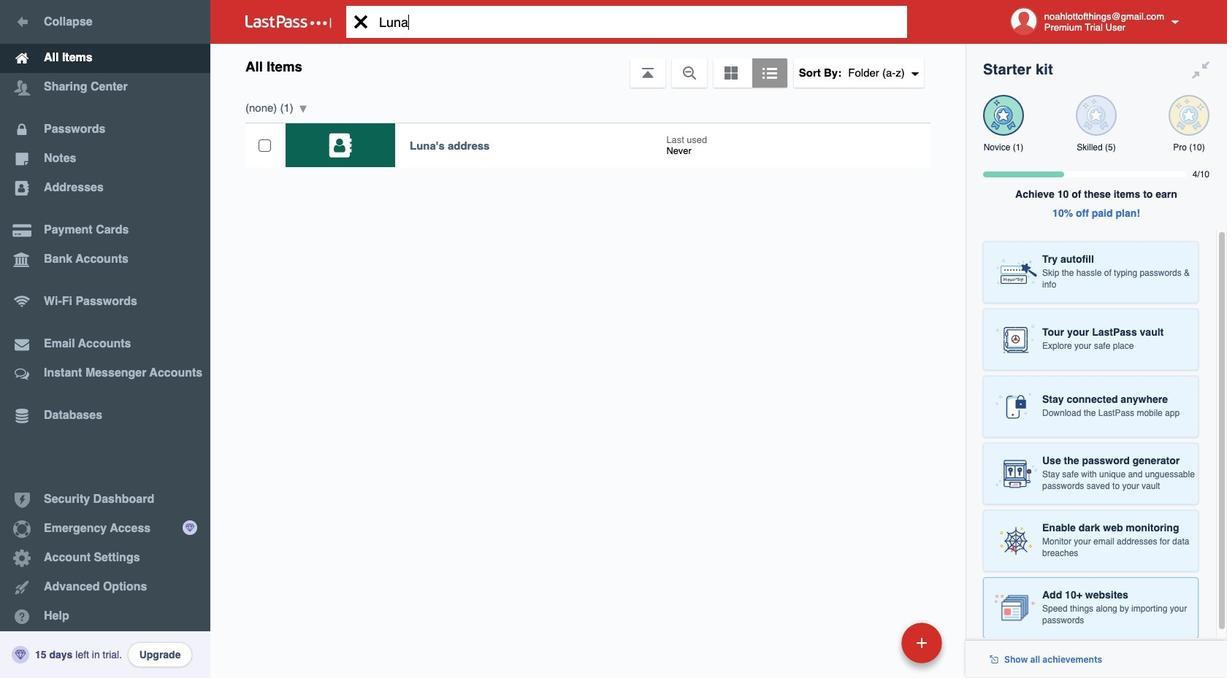 Task type: vqa. For each thing, say whether or not it's contained in the screenshot.
the New item image
no



Task type: locate. For each thing, give the bounding box(es) containing it.
search my vault text field
[[346, 6, 930, 38]]

vault options navigation
[[210, 44, 966, 88]]

new item element
[[801, 622, 947, 664]]

new item navigation
[[801, 619, 951, 679]]



Task type: describe. For each thing, give the bounding box(es) containing it.
clear search image
[[346, 6, 375, 38]]

main navigation navigation
[[0, 0, 210, 679]]

Search search field
[[346, 6, 930, 38]]

lastpass image
[[245, 15, 332, 28]]



